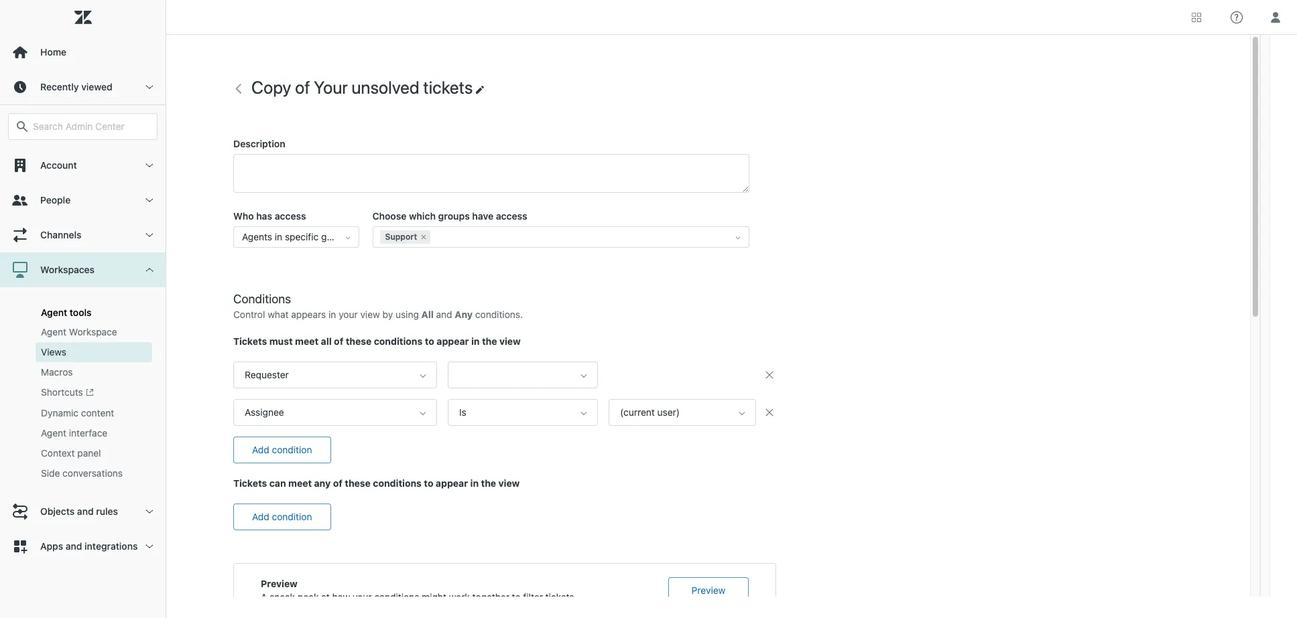 Task type: vqa. For each thing, say whether or not it's contained in the screenshot.
PANEL
yes



Task type: describe. For each thing, give the bounding box(es) containing it.
macros
[[41, 367, 73, 378]]

home
[[40, 46, 66, 58]]

agent interface element
[[41, 427, 107, 441]]

account button
[[0, 148, 166, 183]]

tools
[[70, 307, 92, 318]]

workspaces group
[[0, 288, 166, 495]]

and for apps
[[66, 541, 82, 553]]

dynamic content
[[41, 408, 114, 419]]

agent interface link
[[36, 424, 152, 444]]

Search Admin Center field
[[33, 121, 149, 133]]

agent for agent tools
[[41, 307, 67, 318]]

context
[[41, 448, 75, 459]]

views link
[[36, 343, 152, 363]]

and for objects
[[77, 506, 94, 518]]

side conversations link
[[36, 464, 152, 484]]

side conversations
[[41, 468, 123, 480]]

tree item inside primary element
[[0, 253, 166, 495]]

workspace
[[69, 326, 117, 338]]

workspaces button
[[0, 253, 166, 288]]

channels
[[40, 229, 82, 241]]

dynamic content element
[[41, 407, 114, 421]]

workspaces
[[40, 264, 95, 276]]

none search field inside primary element
[[1, 113, 164, 140]]

rules
[[96, 506, 118, 518]]

side
[[41, 468, 60, 480]]

side conversations element
[[41, 467, 123, 481]]

views element
[[41, 346, 66, 359]]

tree inside primary element
[[0, 148, 166, 565]]

agent workspace link
[[36, 322, 152, 343]]

objects
[[40, 506, 75, 518]]

agent workspace
[[41, 326, 117, 338]]

shortcuts element
[[41, 386, 94, 400]]



Task type: locate. For each thing, give the bounding box(es) containing it.
0 vertical spatial and
[[77, 506, 94, 518]]

agent workspace element
[[41, 326, 117, 339]]

and
[[77, 506, 94, 518], [66, 541, 82, 553]]

1 vertical spatial agent
[[41, 326, 66, 338]]

conversations
[[62, 468, 123, 480]]

context panel element
[[41, 447, 101, 461]]

account
[[40, 160, 77, 171]]

tree item containing workspaces
[[0, 253, 166, 495]]

apps and integrations
[[40, 541, 138, 553]]

viewed
[[81, 81, 112, 93]]

views
[[41, 347, 66, 358]]

3 agent from the top
[[41, 428, 66, 439]]

tree item
[[0, 253, 166, 495]]

2 vertical spatial agent
[[41, 428, 66, 439]]

macros element
[[41, 366, 73, 379]]

recently
[[40, 81, 79, 93]]

panel
[[77, 448, 101, 459]]

shortcuts
[[41, 387, 83, 398]]

primary element
[[0, 0, 166, 619]]

apps
[[40, 541, 63, 553]]

channels button
[[0, 218, 166, 253]]

context panel link
[[36, 444, 152, 464]]

macros link
[[36, 363, 152, 383]]

user menu image
[[1267, 8, 1284, 26]]

agent tools
[[41, 307, 92, 318]]

0 vertical spatial agent
[[41, 307, 67, 318]]

apps and integrations button
[[0, 530, 166, 565]]

1 vertical spatial and
[[66, 541, 82, 553]]

content
[[81, 408, 114, 419]]

shortcuts link
[[36, 383, 152, 404]]

tree containing account
[[0, 148, 166, 565]]

tree
[[0, 148, 166, 565]]

agent inside agent interface "element"
[[41, 428, 66, 439]]

and right apps
[[66, 541, 82, 553]]

agent
[[41, 307, 67, 318], [41, 326, 66, 338], [41, 428, 66, 439]]

1 agent from the top
[[41, 307, 67, 318]]

dynamic
[[41, 408, 78, 419]]

people button
[[0, 183, 166, 218]]

recently viewed button
[[0, 70, 166, 105]]

agent tools element
[[41, 307, 92, 318]]

objects and rules button
[[0, 495, 166, 530]]

objects and rules
[[40, 506, 118, 518]]

dynamic content link
[[36, 404, 152, 424]]

integrations
[[85, 541, 138, 553]]

agent inside "agent workspace" element
[[41, 326, 66, 338]]

agent up views
[[41, 326, 66, 338]]

people
[[40, 194, 71, 206]]

agent for agent workspace
[[41, 326, 66, 338]]

interface
[[69, 428, 107, 439]]

agent interface
[[41, 428, 107, 439]]

2 agent from the top
[[41, 326, 66, 338]]

help image
[[1231, 11, 1243, 23]]

agent up context
[[41, 428, 66, 439]]

agent left tools
[[41, 307, 67, 318]]

zendesk products image
[[1192, 12, 1201, 22]]

None search field
[[1, 113, 164, 140]]

home button
[[0, 35, 166, 70]]

agent for agent interface
[[41, 428, 66, 439]]

context panel
[[41, 448, 101, 459]]

and left the rules
[[77, 506, 94, 518]]

recently viewed
[[40, 81, 112, 93]]



